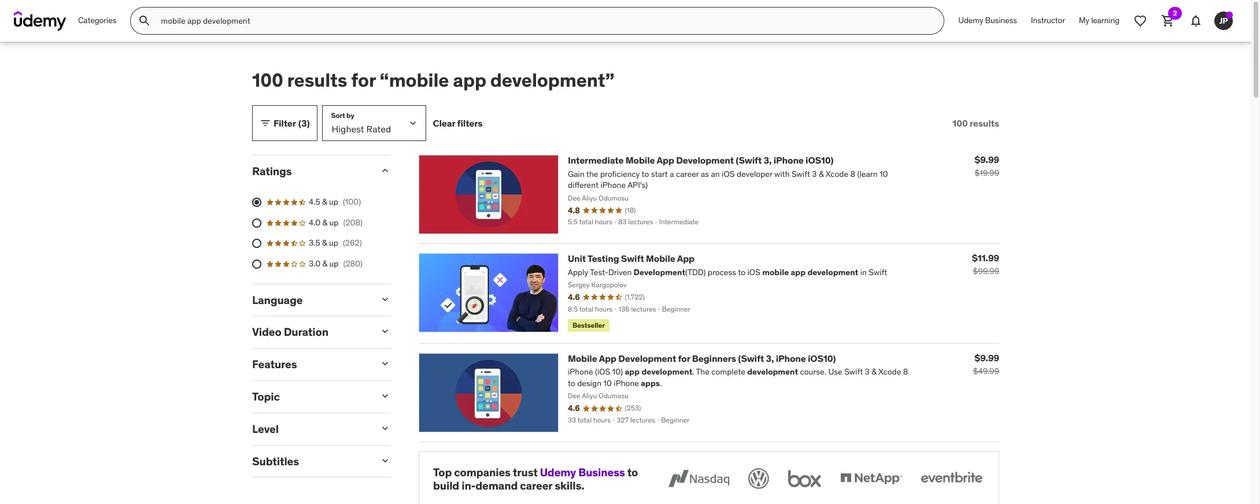 Task type: describe. For each thing, give the bounding box(es) containing it.
results for 100 results
[[970, 117, 1000, 129]]

ratings button
[[252, 165, 370, 178]]

0 vertical spatial (swift
[[736, 155, 762, 166]]

wishlist image
[[1134, 14, 1148, 28]]

0 vertical spatial app
[[657, 155, 674, 166]]

2 vertical spatial mobile
[[568, 353, 597, 364]]

to
[[628, 466, 638, 480]]

"mobile
[[380, 68, 449, 92]]

video duration button
[[252, 325, 370, 339]]

100 results for "mobile app development"
[[252, 68, 615, 92]]

features button
[[252, 358, 370, 372]]

udemy business
[[959, 15, 1017, 26]]

swift
[[621, 253, 644, 265]]

eventbrite image
[[919, 466, 985, 492]]

100 results status
[[953, 117, 1000, 129]]

instructor
[[1031, 15, 1066, 26]]

$9.99 for mobile app development for beginners (swift 3, iphone ios10)
[[975, 352, 1000, 364]]

small image for features
[[380, 358, 391, 370]]

$11.99 $99.99
[[972, 252, 1000, 277]]

categories
[[78, 15, 116, 26]]

4.0 & up (208)
[[309, 217, 363, 228]]

up for 4.5 & up
[[329, 197, 338, 207]]

100 results
[[953, 117, 1000, 129]]

subtitles button
[[252, 454, 370, 468]]

(262)
[[343, 238, 362, 248]]

jp
[[1220, 15, 1229, 26]]

4.5
[[309, 197, 320, 207]]

my learning link
[[1072, 7, 1127, 35]]

mobile app development for beginners (swift 3, iphone ios10) link
[[568, 353, 836, 364]]

(280)
[[343, 259, 363, 269]]

language button
[[252, 293, 370, 307]]

small image for ratings
[[380, 165, 391, 177]]

2
[[1174, 9, 1178, 17]]

shopping cart with 2 items image
[[1162, 14, 1176, 28]]

Search for anything text field
[[159, 11, 930, 31]]

0 vertical spatial udemy
[[959, 15, 984, 26]]

intermediate
[[568, 155, 624, 166]]

nasdaq image
[[666, 466, 732, 492]]

jp link
[[1210, 7, 1238, 35]]

level
[[252, 422, 279, 436]]

$19.99
[[975, 168, 1000, 178]]

$9.99 $49.99
[[974, 352, 1000, 377]]

0 horizontal spatial app
[[599, 353, 617, 364]]

1 vertical spatial ios10)
[[808, 353, 836, 364]]

& for 4.5
[[322, 197, 327, 207]]

trust
[[513, 466, 538, 480]]

notifications image
[[1189, 14, 1203, 28]]

demand
[[476, 479, 518, 493]]

& for 4.0
[[323, 217, 328, 228]]

$49.99
[[974, 366, 1000, 377]]

intermediate mobile app development (swift 3, iphone ios10)
[[568, 155, 834, 166]]

topic
[[252, 390, 280, 404]]

$99.99
[[973, 266, 1000, 277]]

3.0
[[309, 259, 321, 269]]

$9.99 $19.99
[[975, 154, 1000, 178]]

build
[[433, 479, 459, 493]]

duration
[[284, 325, 329, 339]]

0 vertical spatial 3,
[[764, 155, 772, 166]]

0 vertical spatial development
[[676, 155, 734, 166]]

ratings
[[252, 165, 292, 178]]

$11.99
[[972, 252, 1000, 264]]

clear filters button
[[433, 106, 483, 141]]

2 link
[[1155, 7, 1183, 35]]

0 vertical spatial mobile
[[626, 155, 655, 166]]

2 horizontal spatial app
[[677, 253, 695, 265]]



Task type: locate. For each thing, give the bounding box(es) containing it.
udemy
[[959, 15, 984, 26], [540, 466, 576, 480]]

small image for video duration
[[380, 326, 391, 337]]

submit search image
[[138, 14, 152, 28]]

small image for level
[[380, 423, 391, 434]]

business
[[986, 15, 1017, 26], [579, 466, 625, 480]]

small image for language
[[380, 294, 391, 305]]

subtitles
[[252, 454, 299, 468]]

2 $9.99 from the top
[[975, 352, 1000, 364]]

4 up from the top
[[329, 259, 339, 269]]

&
[[322, 197, 327, 207], [323, 217, 328, 228], [322, 238, 327, 248], [323, 259, 328, 269]]

up
[[329, 197, 338, 207], [329, 217, 339, 228], [329, 238, 338, 248], [329, 259, 339, 269]]

2 vertical spatial app
[[599, 353, 617, 364]]

mobile
[[626, 155, 655, 166], [646, 253, 676, 265], [568, 353, 597, 364]]

small image for subtitles
[[380, 455, 391, 467]]

& for 3.5
[[322, 238, 327, 248]]

clear
[[433, 117, 455, 129]]

0 vertical spatial iphone
[[774, 155, 804, 166]]

my
[[1079, 15, 1090, 26]]

1 & from the top
[[322, 197, 327, 207]]

features
[[252, 358, 297, 372]]

results inside status
[[970, 117, 1000, 129]]

1 horizontal spatial udemy
[[959, 15, 984, 26]]

companies
[[454, 466, 511, 480]]

1 vertical spatial udemy
[[540, 466, 576, 480]]

$9.99 up the $19.99
[[975, 154, 1000, 166]]

100
[[252, 68, 283, 92], [953, 117, 968, 129]]

& right 4.0 in the left of the page
[[323, 217, 328, 228]]

beginners
[[692, 353, 736, 364]]

in-
[[462, 479, 476, 493]]

development
[[676, 155, 734, 166], [619, 353, 676, 364]]

learning
[[1092, 15, 1120, 26]]

1 vertical spatial 3,
[[766, 353, 774, 364]]

results up $9.99 $19.99
[[970, 117, 1000, 129]]

for left beginners
[[678, 353, 690, 364]]

1 horizontal spatial for
[[678, 353, 690, 364]]

up for 3.5 & up
[[329, 238, 338, 248]]

1 vertical spatial results
[[970, 117, 1000, 129]]

1 vertical spatial small image
[[380, 294, 391, 305]]

mobile app development for beginners (swift 3, iphone ios10)
[[568, 353, 836, 364]]

(208)
[[343, 217, 363, 228]]

100 for 100 results
[[953, 117, 968, 129]]

categories button
[[71, 7, 123, 35]]

0 horizontal spatial for
[[351, 68, 376, 92]]

3 & from the top
[[322, 238, 327, 248]]

0 horizontal spatial business
[[579, 466, 625, 480]]

1 small image from the top
[[380, 165, 391, 177]]

& right 3.5
[[322, 238, 327, 248]]

4 & from the top
[[323, 259, 328, 269]]

(100)
[[343, 197, 361, 207]]

up for 4.0 & up
[[329, 217, 339, 228]]

3 up from the top
[[329, 238, 338, 248]]

3,
[[764, 155, 772, 166], [766, 353, 774, 364]]

1 horizontal spatial app
[[657, 155, 674, 166]]

1 $9.99 from the top
[[975, 154, 1000, 166]]

$9.99 up $49.99
[[975, 352, 1000, 364]]

100 for 100 results for "mobile app development"
[[252, 68, 283, 92]]

0 vertical spatial $9.99
[[975, 154, 1000, 166]]

to build in-demand career skills.
[[433, 466, 638, 493]]

1 horizontal spatial results
[[970, 117, 1000, 129]]

2 & from the top
[[323, 217, 328, 228]]

clear filters
[[433, 117, 483, 129]]

1 vertical spatial for
[[678, 353, 690, 364]]

you have alerts image
[[1226, 12, 1233, 19]]

1 horizontal spatial business
[[986, 15, 1017, 26]]

filters
[[457, 117, 483, 129]]

1 vertical spatial app
[[677, 253, 695, 265]]

my learning
[[1079, 15, 1120, 26]]

0 vertical spatial small image
[[380, 165, 391, 177]]

1 vertical spatial $9.99
[[975, 352, 1000, 364]]

unit testing swift mobile app link
[[568, 253, 695, 265]]

1 horizontal spatial udemy business link
[[952, 7, 1024, 35]]

udemy image
[[14, 11, 67, 31]]

$9.99
[[975, 154, 1000, 166], [975, 352, 1000, 364]]

4.0
[[309, 217, 321, 228]]

ios10)
[[806, 155, 834, 166], [808, 353, 836, 364]]

0 vertical spatial for
[[351, 68, 376, 92]]

1 vertical spatial business
[[579, 466, 625, 480]]

4.5 & up (100)
[[309, 197, 361, 207]]

0 vertical spatial ios10)
[[806, 155, 834, 166]]

0 horizontal spatial udemy business link
[[540, 466, 625, 480]]

up left (262)
[[329, 238, 338, 248]]

2 small image from the top
[[380, 294, 391, 305]]

3.5 & up (262)
[[309, 238, 362, 248]]

$9.99 for intermediate mobile app development (swift 3, iphone ios10)
[[975, 154, 1000, 166]]

for
[[351, 68, 376, 92], [678, 353, 690, 364]]

top
[[433, 466, 452, 480]]

business left instructor on the right top
[[986, 15, 1017, 26]]

netapp image
[[838, 466, 905, 492]]

development"
[[490, 68, 615, 92]]

volkswagen image
[[746, 466, 772, 492]]

results up (3)
[[287, 68, 347, 92]]

100 inside status
[[953, 117, 968, 129]]

udemy business link
[[952, 7, 1024, 35], [540, 466, 625, 480]]

up left (208)
[[329, 217, 339, 228]]

instructor link
[[1024, 7, 1072, 35]]

intermediate mobile app development (swift 3, iphone ios10) link
[[568, 155, 834, 166]]

language
[[252, 293, 303, 307]]

results
[[287, 68, 347, 92], [970, 117, 1000, 129]]

filter (3)
[[274, 117, 310, 129]]

up left (280)
[[329, 259, 339, 269]]

testing
[[588, 253, 619, 265]]

1 vertical spatial 100
[[953, 117, 968, 129]]

for left "mobile
[[351, 68, 376, 92]]

1 horizontal spatial 100
[[953, 117, 968, 129]]

career
[[520, 479, 553, 493]]

skills.
[[555, 479, 585, 493]]

small image
[[380, 165, 391, 177], [380, 294, 391, 305], [380, 390, 391, 402]]

small image for topic
[[380, 390, 391, 402]]

0 horizontal spatial 100
[[252, 68, 283, 92]]

filter
[[274, 117, 296, 129]]

(swift
[[736, 155, 762, 166], [738, 353, 764, 364]]

0 vertical spatial results
[[287, 68, 347, 92]]

& for 3.0
[[323, 259, 328, 269]]

topic button
[[252, 390, 370, 404]]

unit testing swift mobile app
[[568, 253, 695, 265]]

up left (100)
[[329, 197, 338, 207]]

1 vertical spatial mobile
[[646, 253, 676, 265]]

1 vertical spatial (swift
[[738, 353, 764, 364]]

0 vertical spatial udemy business link
[[952, 7, 1024, 35]]

box image
[[786, 466, 824, 492]]

business left "to"
[[579, 466, 625, 480]]

unit
[[568, 253, 586, 265]]

iphone
[[774, 155, 804, 166], [776, 353, 806, 364]]

level button
[[252, 422, 370, 436]]

video duration
[[252, 325, 329, 339]]

& right 3.0
[[323, 259, 328, 269]]

1 up from the top
[[329, 197, 338, 207]]

2 up from the top
[[329, 217, 339, 228]]

1 vertical spatial development
[[619, 353, 676, 364]]

small image
[[260, 118, 271, 129], [380, 326, 391, 337], [380, 358, 391, 370], [380, 423, 391, 434], [380, 455, 391, 467]]

app
[[453, 68, 486, 92]]

3.5
[[309, 238, 320, 248]]

$9.99 inside the $9.99 $49.99
[[975, 352, 1000, 364]]

0 vertical spatial business
[[986, 15, 1017, 26]]

results for 100 results for "mobile app development"
[[287, 68, 347, 92]]

video
[[252, 325, 282, 339]]

top companies trust udemy business
[[433, 466, 625, 480]]

0 vertical spatial 100
[[252, 68, 283, 92]]

(3)
[[298, 117, 310, 129]]

3 small image from the top
[[380, 390, 391, 402]]

3.0 & up (280)
[[309, 259, 363, 269]]

& right 4.5
[[322, 197, 327, 207]]

0 horizontal spatial udemy
[[540, 466, 576, 480]]

2 vertical spatial small image
[[380, 390, 391, 402]]

up for 3.0 & up
[[329, 259, 339, 269]]

1 vertical spatial iphone
[[776, 353, 806, 364]]

0 horizontal spatial results
[[287, 68, 347, 92]]

app
[[657, 155, 674, 166], [677, 253, 695, 265], [599, 353, 617, 364]]

1 vertical spatial udemy business link
[[540, 466, 625, 480]]



Task type: vqa. For each thing, say whether or not it's contained in the screenshot.


